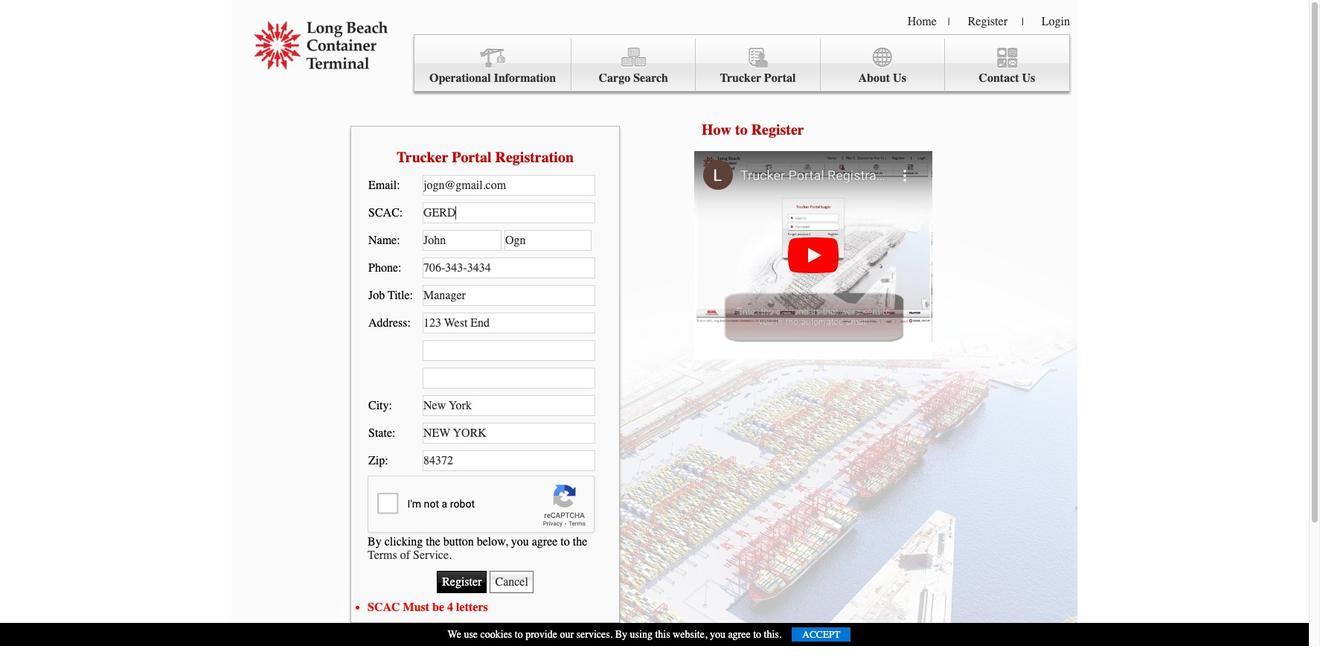 Task type: describe. For each thing, give the bounding box(es) containing it.
state :
[[368, 427, 396, 440]]

operational information link
[[415, 39, 572, 91]]

how
[[702, 121, 732, 138]]

Zip text field
[[423, 450, 596, 471]]

name
[[368, 234, 397, 247]]

website,
[[673, 628, 707, 641]]

address
[[368, 316, 408, 330]]

by clicking the button below, you agree to the terms of service .
[[368, 535, 588, 562]]

below,
[[477, 535, 508, 548]]

agree inside the by clicking the button below, you agree to the terms of service .
[[532, 535, 558, 548]]

must
[[403, 601, 430, 614]]

services.
[[577, 628, 613, 641]]

portal for trucker portal
[[764, 71, 796, 85]]

1 | from the left
[[948, 16, 950, 28]]

cancel button
[[490, 571, 534, 593]]

to right cookies
[[515, 628, 523, 641]]

4
[[447, 601, 453, 614]]

.
[[449, 548, 452, 562]]

using
[[630, 628, 653, 641]]

contact us
[[979, 71, 1036, 85]]

service
[[413, 548, 449, 562]]

2 | from the left
[[1022, 16, 1024, 28]]

button
[[443, 535, 474, 548]]

of
[[400, 548, 410, 562]]

scac for scac :
[[368, 206, 400, 220]]

to right how
[[735, 121, 748, 138]]

accept
[[803, 629, 841, 640]]

Phone text field
[[423, 258, 596, 278]]

name :
[[368, 234, 400, 247]]

accept button
[[792, 628, 851, 642]]

1 horizontal spatial you
[[710, 628, 726, 641]]

0 vertical spatial register
[[968, 15, 1008, 28]]

to left "this."
[[753, 628, 762, 641]]

scac must be 4 letters
[[368, 601, 488, 614]]

: for zip :
[[385, 454, 388, 467]]

: for address :
[[408, 316, 411, 330]]

Address text field
[[423, 313, 596, 333]]

trucker portal
[[720, 71, 796, 85]]

1 horizontal spatial by
[[615, 628, 628, 641]]

about us
[[859, 71, 907, 85]]

Name text field
[[423, 230, 502, 251]]

Email text field
[[423, 175, 596, 196]]

login link
[[1042, 15, 1070, 28]]

0 horizontal spatial register
[[752, 121, 804, 138]]

cargo search
[[599, 71, 668, 85]]

registration
[[495, 149, 574, 166]]

about us link
[[821, 39, 945, 91]]

operational
[[429, 71, 491, 85]]

2 the from the left
[[573, 535, 588, 548]]

title
[[388, 289, 410, 302]]

us for about us
[[893, 71, 907, 85]]

Last Name text field
[[505, 230, 592, 251]]

terms of service link
[[368, 548, 449, 562]]

terms
[[368, 548, 397, 562]]

our
[[560, 628, 574, 641]]

job
[[368, 289, 385, 302]]

City text field
[[423, 395, 596, 416]]

home link
[[908, 15, 937, 28]]

zip
[[368, 454, 385, 467]]

cancel
[[495, 575, 528, 588]]

zip :
[[368, 454, 388, 467]]



Task type: locate. For each thing, give the bounding box(es) containing it.
address :
[[368, 316, 411, 330]]

us
[[893, 71, 907, 85], [1022, 71, 1036, 85]]

Job Title text field
[[423, 285, 596, 306]]

letters
[[456, 601, 488, 614]]

1 vertical spatial portal
[[452, 149, 492, 166]]

cargo search link
[[572, 39, 696, 91]]

0 horizontal spatial agree
[[532, 535, 558, 548]]

email :
[[368, 179, 400, 192]]

1 horizontal spatial register
[[968, 15, 1008, 28]]

use
[[464, 628, 478, 641]]

1 vertical spatial by
[[615, 628, 628, 641]]

you right below,
[[511, 535, 529, 548]]

to
[[735, 121, 748, 138], [561, 535, 570, 548], [515, 628, 523, 641], [753, 628, 762, 641]]

register link
[[968, 15, 1008, 28]]

: for city :
[[389, 399, 392, 412]]

0 horizontal spatial us
[[893, 71, 907, 85]]

scac up name :
[[368, 206, 400, 220]]

: down state :
[[385, 454, 388, 467]]

menu bar
[[414, 34, 1070, 92]]

city
[[368, 399, 389, 412]]

phone
[[368, 261, 398, 275]]

scac left 'must'
[[368, 601, 400, 614]]

register up 'contact us' link
[[968, 15, 1008, 28]]

None text field
[[423, 368, 596, 389]]

0 vertical spatial trucker
[[720, 71, 762, 85]]

: down email :
[[400, 206, 403, 220]]

register
[[968, 15, 1008, 28], [752, 121, 804, 138]]

0 vertical spatial scac
[[368, 206, 400, 220]]

: for phone :
[[398, 261, 402, 275]]

0 vertical spatial by
[[368, 535, 382, 548]]

portal for trucker portal registration
[[452, 149, 492, 166]]

about
[[859, 71, 890, 85]]

0 horizontal spatial portal
[[452, 149, 492, 166]]

trucker for trucker portal registration
[[397, 149, 448, 166]]

1 horizontal spatial |
[[1022, 16, 1024, 28]]

state
[[368, 427, 392, 440]]

: down city :
[[392, 427, 396, 440]]

1 vertical spatial trucker
[[397, 149, 448, 166]]

: down title
[[408, 316, 411, 330]]

1 us from the left
[[893, 71, 907, 85]]

trucker up how to register
[[720, 71, 762, 85]]

this.
[[764, 628, 782, 641]]

| right home link
[[948, 16, 950, 28]]

2 us from the left
[[1022, 71, 1036, 85]]

login
[[1042, 15, 1070, 28]]

0 vertical spatial portal
[[764, 71, 796, 85]]

0 horizontal spatial trucker
[[397, 149, 448, 166]]

0 vertical spatial agree
[[532, 535, 558, 548]]

1 horizontal spatial us
[[1022, 71, 1036, 85]]

: up title
[[398, 261, 402, 275]]

agree
[[532, 535, 558, 548], [728, 628, 751, 641]]

be
[[433, 601, 444, 614]]

city :
[[368, 399, 392, 412]]

trucker portal link
[[696, 39, 821, 91]]

cargo
[[599, 71, 631, 85]]

0 horizontal spatial the
[[426, 535, 440, 548]]

1 horizontal spatial portal
[[764, 71, 796, 85]]

0 horizontal spatial |
[[948, 16, 950, 28]]

us right 'contact'
[[1022, 71, 1036, 85]]

by
[[368, 535, 382, 548], [615, 628, 628, 641]]

: for state :
[[392, 427, 396, 440]]

search
[[634, 71, 668, 85]]

scac for scac must be 4 letters
[[368, 601, 400, 614]]

email
[[368, 179, 397, 192]]

you inside the by clicking the button below, you agree to the terms of service .
[[511, 535, 529, 548]]

: for scac :
[[400, 206, 403, 220]]

1 the from the left
[[426, 535, 440, 548]]

we
[[448, 628, 461, 641]]

1 vertical spatial register
[[752, 121, 804, 138]]

trucker up email :
[[397, 149, 448, 166]]

menu bar containing operational information
[[414, 34, 1070, 92]]

State text field
[[423, 423, 596, 444]]

us right about
[[893, 71, 907, 85]]

1 vertical spatial you
[[710, 628, 726, 641]]

|
[[948, 16, 950, 28], [1022, 16, 1024, 28]]

agree left "this."
[[728, 628, 751, 641]]

home
[[908, 15, 937, 28]]

phone :
[[368, 261, 402, 275]]

operational information
[[429, 71, 556, 85]]

0 vertical spatial you
[[511, 535, 529, 548]]

SCAC text field
[[423, 202, 596, 223]]

0 horizontal spatial you
[[511, 535, 529, 548]]

to right below,
[[561, 535, 570, 548]]

portal inside menu bar
[[764, 71, 796, 85]]

| left login
[[1022, 16, 1024, 28]]

: for email :
[[397, 179, 400, 192]]

to inside the by clicking the button below, you agree to the terms of service .
[[561, 535, 570, 548]]

clicking
[[385, 535, 423, 548]]

1 horizontal spatial trucker
[[720, 71, 762, 85]]

portal up how to register
[[764, 71, 796, 85]]

trucker for trucker portal
[[720, 71, 762, 85]]

you right website,
[[710, 628, 726, 641]]

job title :
[[368, 289, 413, 302]]

by inside the by clicking the button below, you agree to the terms of service .
[[368, 535, 382, 548]]

: for name :
[[397, 234, 400, 247]]

contact us link
[[945, 39, 1070, 91]]

portal
[[764, 71, 796, 85], [452, 149, 492, 166]]

by left using
[[615, 628, 628, 641]]

you
[[511, 535, 529, 548], [710, 628, 726, 641]]

0 horizontal spatial by
[[368, 535, 382, 548]]

: down scac :
[[397, 234, 400, 247]]

us for contact us
[[1022, 71, 1036, 85]]

: right job
[[410, 289, 413, 302]]

we use cookies to provide our services. by using this website, you agree to this.
[[448, 628, 782, 641]]

trucker
[[720, 71, 762, 85], [397, 149, 448, 166]]

the
[[426, 535, 440, 548], [573, 535, 588, 548]]

None text field
[[423, 340, 596, 361]]

1 vertical spatial scac
[[368, 601, 400, 614]]

None submit
[[437, 571, 487, 593]]

trucker inside menu bar
[[720, 71, 762, 85]]

scac :
[[368, 206, 403, 220]]

information
[[494, 71, 556, 85]]

contact
[[979, 71, 1019, 85]]

cookies
[[481, 628, 512, 641]]

this
[[655, 628, 670, 641]]

: up state :
[[389, 399, 392, 412]]

: up scac :
[[397, 179, 400, 192]]

register down trucker portal
[[752, 121, 804, 138]]

by left clicking on the bottom left of the page
[[368, 535, 382, 548]]

provide
[[526, 628, 558, 641]]

scac
[[368, 206, 400, 220], [368, 601, 400, 614]]

1 horizontal spatial agree
[[728, 628, 751, 641]]

1 horizontal spatial the
[[573, 535, 588, 548]]

agree up cancel button
[[532, 535, 558, 548]]

:
[[397, 179, 400, 192], [400, 206, 403, 220], [397, 234, 400, 247], [398, 261, 402, 275], [410, 289, 413, 302], [408, 316, 411, 330], [389, 399, 392, 412], [392, 427, 396, 440], [385, 454, 388, 467]]

trucker portal registration
[[397, 149, 574, 166]]

1 vertical spatial agree
[[728, 628, 751, 641]]

portal up the email text field
[[452, 149, 492, 166]]

how to register
[[702, 121, 804, 138]]



Task type: vqa. For each thing, say whether or not it's contained in the screenshot.
.
yes



